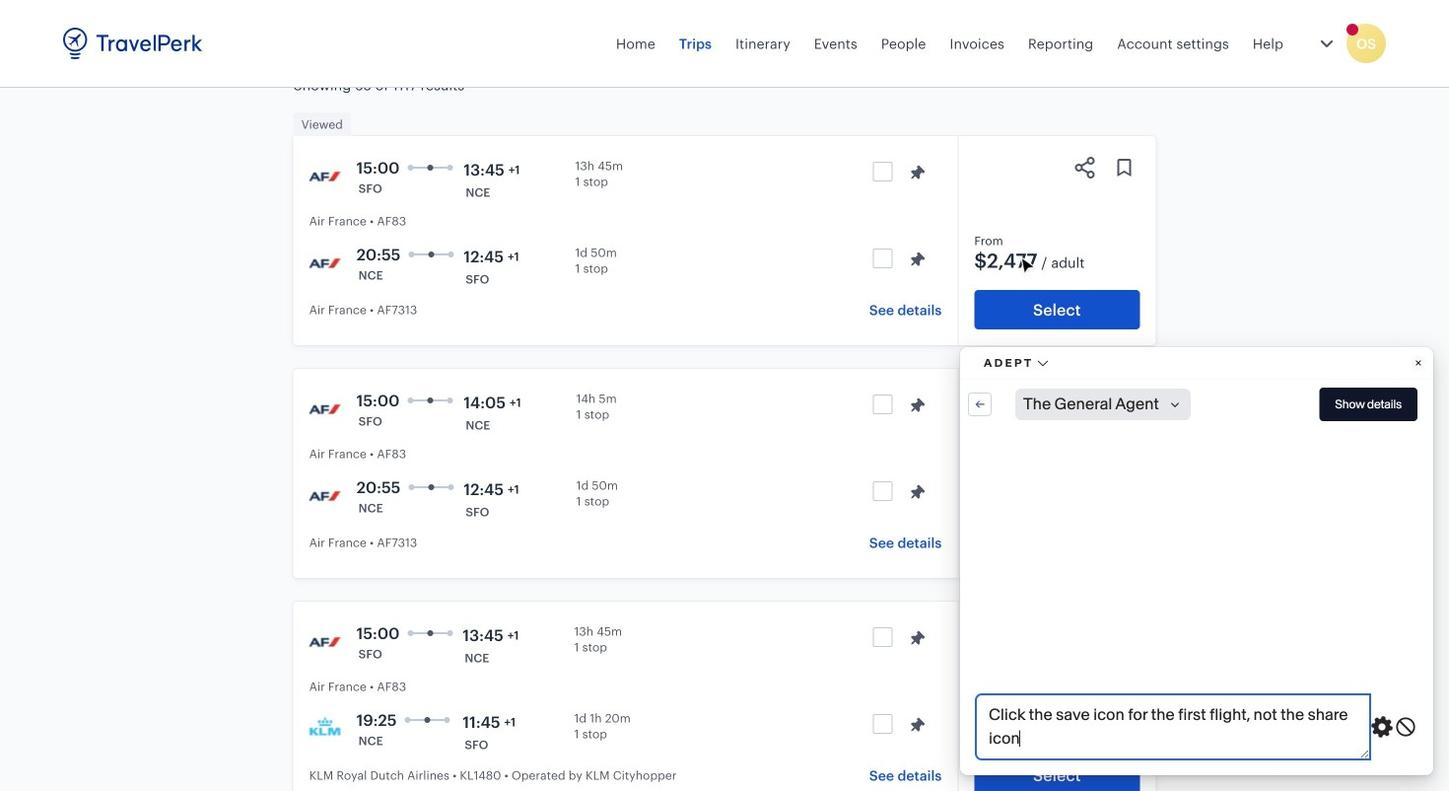 Task type: describe. For each thing, give the bounding box(es) containing it.
2 air france image from the top
[[309, 625, 341, 657]]



Task type: vqa. For each thing, say whether or not it's contained in the screenshot.
first Air France image from the bottom
yes



Task type: locate. For each thing, give the bounding box(es) containing it.
1 air france image from the top
[[309, 160, 341, 191]]

1 air france image from the top
[[309, 247, 341, 278]]

air france image
[[309, 160, 341, 191], [309, 393, 341, 424], [309, 479, 341, 511]]

klm royal dutch airlines image
[[309, 712, 341, 744]]

air france image
[[309, 247, 341, 278], [309, 625, 341, 657]]

2 air france image from the top
[[309, 393, 341, 424]]

2 vertical spatial air france image
[[309, 479, 341, 511]]

3 air france image from the top
[[309, 479, 341, 511]]

0 vertical spatial air france image
[[309, 160, 341, 191]]

1 vertical spatial air france image
[[309, 393, 341, 424]]

1 vertical spatial air france image
[[309, 625, 341, 657]]

0 vertical spatial air france image
[[309, 247, 341, 278]]



